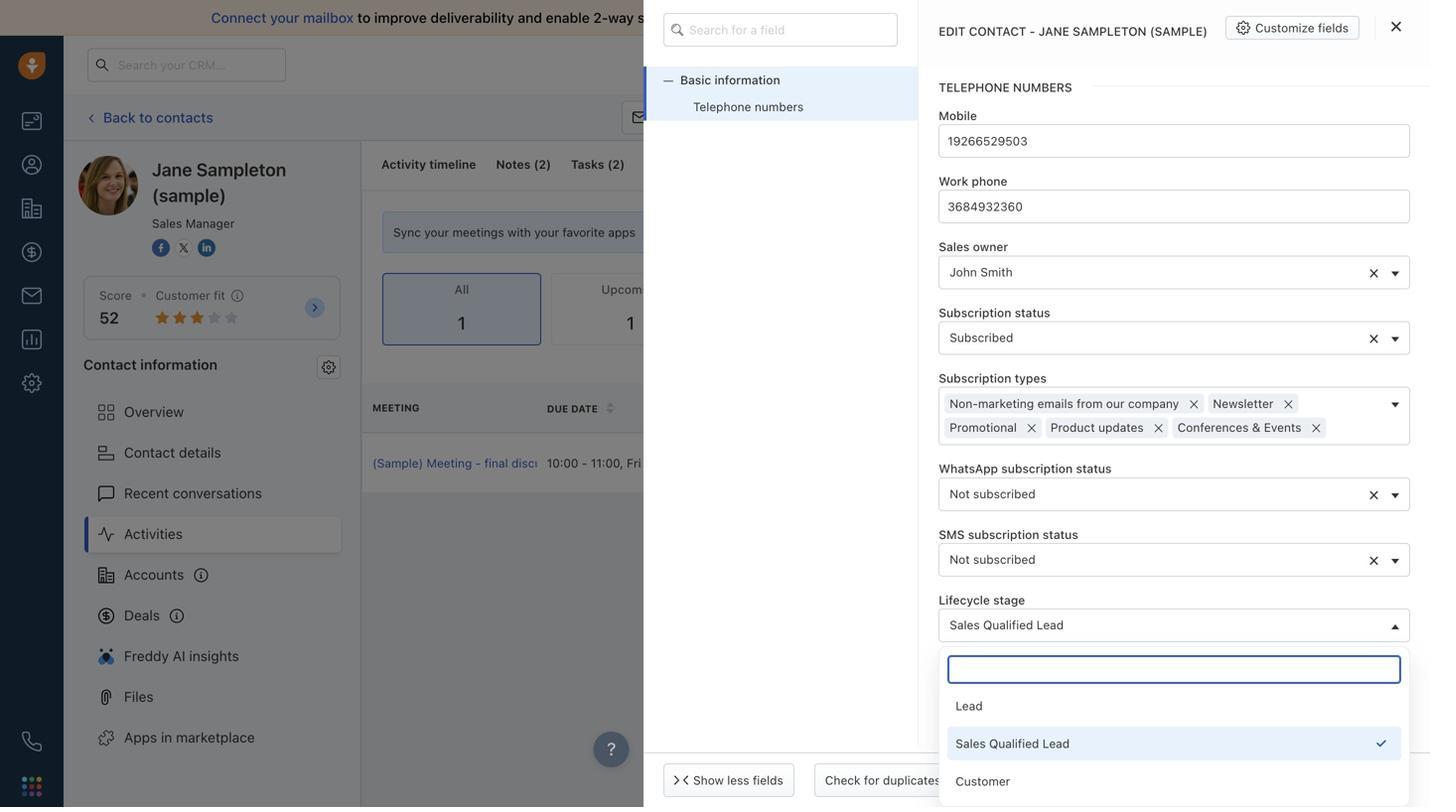 Task type: vqa. For each thing, say whether or not it's contained in the screenshot.


Task type: locate. For each thing, give the bounding box(es) containing it.
overview
[[124, 404, 184, 420]]

information for contact information
[[140, 356, 218, 373]]

fields right customize
[[1318, 21, 1349, 35]]

customer
[[156, 289, 210, 302], [956, 775, 1010, 789]]

add for add meeting
[[1327, 283, 1350, 297]]

× button down company
[[1149, 416, 1169, 439]]

1 horizontal spatial add
[[1327, 283, 1350, 297]]

telephone down 'basic information' dropdown button on the top of the page
[[693, 100, 751, 114]]

1 vertical spatial sales
[[975, 157, 1006, 171]]

basic information link
[[644, 67, 918, 94]]

sales down status
[[956, 737, 986, 751]]

sms subscription status
[[939, 528, 1078, 542]]

upcoming
[[601, 283, 660, 297]]

from inside dialog
[[1077, 397, 1103, 411]]

0 vertical spatial (sample)
[[1150, 24, 1208, 38]]

sms down basic information link
[[837, 111, 862, 125]]

enable
[[546, 9, 590, 26]]

telephone
[[939, 80, 1010, 94], [693, 100, 751, 114]]

meeting up activity
[[1022, 111, 1068, 125]]

0 horizontal spatial numbers
[[755, 100, 804, 114]]

back to contacts
[[103, 109, 213, 125]]

add meeting button
[[1300, 273, 1409, 307]]

0 vertical spatial subscribed
[[973, 487, 1036, 501]]

1 vertical spatial not
[[950, 553, 970, 567]]

list box containing lead
[[948, 689, 1402, 799]]

0 horizontal spatial sms
[[837, 111, 862, 125]]

subscribed for whatsapp
[[973, 487, 1036, 501]]

× button for non-marketing emails from our company
[[1184, 393, 1204, 415]]

1 not from the top
[[950, 487, 970, 501]]

not for sms
[[950, 553, 970, 567]]

1 horizontal spatial )
[[620, 157, 625, 171]]

0 vertical spatial not subscribed
[[950, 487, 1036, 501]]

customer right the duplicates
[[956, 775, 1010, 789]]

trial
[[925, 58, 945, 71]]

(sample) up explore plans link
[[1150, 24, 1208, 38]]

activities
[[1152, 111, 1202, 125]]

(
[[534, 157, 539, 171], [608, 157, 613, 171]]

1 horizontal spatial telephone
[[939, 80, 1010, 94]]

1 down upcoming
[[627, 313, 635, 334]]

1 horizontal spatial telephone numbers
[[939, 80, 1072, 94]]

1 1 from the left
[[458, 313, 466, 334]]

meeting
[[1353, 283, 1399, 297]]

telephone down your trial ends in 21 days at top right
[[939, 80, 1010, 94]]

tasks
[[571, 157, 604, 171]]

date
[[571, 403, 598, 415]]

× button
[[1184, 393, 1204, 415], [1279, 393, 1299, 415], [1022, 416, 1042, 439], [1149, 416, 1169, 439], [1307, 416, 1327, 439]]

0 vertical spatial in
[[977, 58, 986, 71]]

1 vertical spatial subscription
[[939, 372, 1012, 385]]

have
[[1080, 9, 1111, 26]]

whatsapp
[[939, 462, 998, 476]]

customer fit
[[156, 289, 225, 302]]

details
[[179, 445, 221, 461]]

1 horizontal spatial from
[[1166, 9, 1197, 26]]

meeting up (sample)
[[372, 402, 420, 414]]

1 horizontal spatial meeting
[[427, 456, 472, 470]]

1 ( from the left
[[534, 157, 539, 171]]

× button for product updates
[[1149, 416, 1169, 439]]

not
[[950, 487, 970, 501], [950, 553, 970, 567]]

score
[[99, 289, 132, 302]]

sampleton up explore plans
[[1073, 24, 1147, 38]]

connect
[[211, 9, 267, 26], [1182, 283, 1229, 297]]

add left meeting
[[1327, 283, 1350, 297]]

sales manager
[[152, 217, 235, 230]]

1 vertical spatial add
[[1327, 283, 1350, 297]]

0 horizontal spatial (
[[534, 157, 539, 171]]

not subscribed down whatsapp
[[950, 487, 1036, 501]]

subscribed for sms
[[973, 553, 1036, 567]]

1 vertical spatial sampleton
[[196, 159, 286, 180]]

sms for sms subscription status
[[939, 528, 965, 542]]

0 vertical spatial smith
[[981, 265, 1013, 279]]

1 vertical spatial subscription
[[968, 528, 1040, 542]]

status down product updates
[[1076, 462, 1112, 476]]

connect down work phone 'text field'
[[1182, 283, 1229, 297]]

0 horizontal spatial from
[[1077, 397, 1103, 411]]

( for tasks
[[608, 157, 613, 171]]

2 not subscribed from the top
[[950, 553, 1036, 567]]

1 vertical spatial connect
[[1182, 283, 1229, 297]]

× button up conferences
[[1184, 393, 1204, 415]]

) right notes
[[546, 157, 551, 171]]

to left start
[[1115, 9, 1128, 26]]

telephone numbers down the basic information
[[693, 100, 804, 114]]

1 vertical spatial sales qualified lead
[[956, 737, 1070, 751]]

phone
[[972, 174, 1008, 188]]

2 1 from the left
[[627, 313, 635, 334]]

in left '21'
[[977, 58, 986, 71]]

2 right tasks
[[613, 157, 620, 171]]

None search field
[[664, 13, 898, 47]]

1 vertical spatial smith
[[927, 456, 959, 470]]

information
[[715, 73, 780, 87], [140, 356, 218, 373]]

1 vertical spatial telephone
[[693, 100, 751, 114]]

subscription up stage
[[968, 528, 1040, 542]]

1 vertical spatial john
[[896, 456, 923, 470]]

Mobile text field
[[939, 124, 1410, 158]]

customize
[[1256, 21, 1315, 35]]

0 vertical spatial sales
[[925, 9, 959, 26]]

1 vertical spatial deal
[[631, 456, 655, 470]]

sms inside button
[[837, 111, 862, 125]]

sms up lifecycle
[[939, 528, 965, 542]]

conferences
[[1178, 421, 1249, 435]]

apps
[[608, 226, 636, 239], [1232, 283, 1260, 297]]

1 horizontal spatial (
[[608, 157, 613, 171]]

2 right notes
[[539, 157, 546, 171]]

1 vertical spatial in
[[161, 730, 172, 746]]

0 horizontal spatial 1
[[458, 313, 466, 334]]

work phone
[[939, 174, 1008, 188]]

2 vertical spatial meeting
[[427, 456, 472, 470]]

telephone numbers down '21'
[[939, 80, 1072, 94]]

deals
[[124, 607, 160, 624]]

john down owner
[[896, 456, 923, 470]]

1 2 from the left
[[539, 157, 546, 171]]

meeting
[[1022, 111, 1068, 125], [372, 402, 420, 414], [427, 456, 472, 470]]

smith
[[981, 265, 1013, 279], [927, 456, 959, 470]]

subscription for whatsapp
[[1002, 462, 1073, 476]]

subscription for subscription types
[[939, 372, 1012, 385]]

status down whatsapp subscription status
[[1043, 528, 1078, 542]]

jane down contacts
[[152, 159, 192, 180]]

15
[[645, 456, 657, 470]]

- right 10:00
[[582, 456, 588, 470]]

qualified inside option
[[989, 737, 1039, 751]]

2 subscribed from the top
[[973, 553, 1036, 567]]

customer for customer
[[956, 775, 1010, 789]]

21
[[989, 58, 1001, 71]]

contact details
[[124, 445, 221, 461]]

0 vertical spatial fields
[[1318, 21, 1349, 35]]

sales up 'phone'
[[975, 157, 1006, 171]]

not for whatsapp
[[950, 487, 970, 501]]

- inside dialog
[[1030, 24, 1035, 38]]

deliverability
[[431, 9, 514, 26]]

- left final
[[475, 456, 481, 470]]

0 horizontal spatial fields
[[753, 774, 783, 788]]

2 subscription from the top
[[939, 372, 1012, 385]]

ai
[[173, 648, 185, 665]]

tasks ( 2 )
[[571, 157, 625, 171]]

subscription up subscribed
[[939, 306, 1012, 320]]

1 horizontal spatial sms
[[939, 528, 965, 542]]

2 horizontal spatial meeting
[[1022, 111, 1068, 125]]

1 horizontal spatial -
[[582, 456, 588, 470]]

deal down what's new image
[[1297, 111, 1321, 125]]

in right apps
[[161, 730, 172, 746]]

contact down 52 button
[[83, 356, 137, 373]]

0 vertical spatial jane
[[1039, 24, 1070, 38]]

show less fields button
[[664, 764, 794, 798]]

) right tasks
[[620, 157, 625, 171]]

add deal
[[1272, 111, 1321, 125]]

subscribed down sms subscription status
[[973, 553, 1036, 567]]

0 vertical spatial sales qualified lead
[[950, 618, 1064, 632]]

1 horizontal spatial customer
[[956, 775, 1010, 789]]

meeting left final
[[427, 456, 472, 470]]

1 vertical spatial from
[[1077, 397, 1103, 411]]

2 for tasks ( 2 )
[[613, 157, 620, 171]]

1 subscription from the top
[[939, 306, 1012, 320]]

deal inside button
[[1297, 111, 1321, 125]]

1 vertical spatial status
[[1076, 462, 1112, 476]]

notes ( 2 )
[[496, 157, 551, 171]]

due date
[[547, 403, 598, 415]]

0 horizontal spatial sampleton
[[196, 159, 286, 180]]

to right back
[[139, 109, 152, 125]]

subscription
[[1002, 462, 1073, 476], [968, 528, 1040, 542]]

0 horizontal spatial (sample)
[[152, 185, 226, 206]]

john down the 'sales owner'
[[950, 265, 977, 279]]

emails
[[1038, 397, 1074, 411]]

× button down "emails"
[[1022, 416, 1042, 439]]

not subscribed down sms subscription status
[[950, 553, 1036, 567]]

customer for customer fit
[[156, 289, 210, 302]]

not up lifecycle
[[950, 553, 970, 567]]

subscription for sms
[[968, 528, 1040, 542]]

john smith down owner
[[896, 456, 959, 470]]

files
[[124, 689, 154, 705]]

connect apps
[[1182, 283, 1260, 297]]

numbers up 'meeting' button
[[1013, 80, 1072, 94]]

1 vertical spatial (sample)
[[152, 185, 226, 206]]

contact
[[969, 24, 1027, 38]]

Work phone text field
[[939, 190, 1410, 224]]

sales activities button
[[1088, 101, 1242, 135], [1088, 101, 1232, 135]]

0 horizontal spatial connect
[[211, 9, 267, 26]]

subscription types
[[939, 372, 1047, 385]]

qualified
[[983, 618, 1033, 632], [950, 684, 1000, 698], [989, 737, 1039, 751]]

(sample)
[[1150, 24, 1208, 38], [152, 185, 226, 206]]

0 horizontal spatial meeting
[[372, 402, 420, 414]]

phone image
[[22, 732, 42, 752]]

365
[[983, 226, 1006, 240]]

check for duplicates
[[825, 774, 941, 788]]

your trial ends in 21 days
[[898, 58, 1028, 71]]

2
[[539, 157, 546, 171], [613, 157, 620, 171]]

1 vertical spatial customer
[[956, 775, 1010, 789]]

1 horizontal spatial john
[[950, 265, 977, 279]]

jane inside jane sampleton (sample)
[[152, 159, 192, 180]]

jane right you
[[1039, 24, 1070, 38]]

deal right the
[[631, 456, 655, 470]]

status up types
[[1015, 306, 1051, 320]]

1 vertical spatial sms
[[939, 528, 965, 542]]

freddy ai insights
[[124, 648, 239, 665]]

promotional
[[950, 421, 1017, 435]]

mng settings image
[[322, 360, 336, 374]]

not down whatsapp
[[950, 487, 970, 501]]

add for add deal
[[1272, 111, 1294, 125]]

1 horizontal spatial information
[[715, 73, 780, 87]]

2 vertical spatial status
[[1043, 528, 1078, 542]]

office 365
[[946, 226, 1006, 240]]

check for duplicates button
[[814, 764, 952, 798]]

0 vertical spatial lead
[[1037, 618, 1064, 632]]

0 horizontal spatial jane
[[152, 159, 192, 180]]

close image
[[1401, 13, 1410, 23], [1392, 21, 1402, 32]]

1 horizontal spatial sampleton
[[1073, 24, 1147, 38]]

contact up recent
[[124, 445, 175, 461]]

fields right "less"
[[753, 774, 783, 788]]

1 horizontal spatial apps
[[1232, 283, 1260, 297]]

0 vertical spatial connect
[[211, 9, 267, 26]]

sales left the data
[[925, 9, 959, 26]]

sales left manager
[[152, 217, 182, 230]]

from up product updates
[[1077, 397, 1103, 411]]

sales qualified lead down stage
[[950, 618, 1064, 632]]

information up the overview
[[140, 356, 218, 373]]

to inside back to contacts "link"
[[139, 109, 152, 125]]

mobile
[[939, 109, 977, 123]]

list box
[[948, 689, 1402, 799]]

1 down all
[[458, 313, 466, 334]]

0 horizontal spatial sales
[[925, 9, 959, 26]]

subscribed down whatsapp subscription status
[[973, 487, 1036, 501]]

None search field
[[948, 656, 1402, 684]]

contact for contact information
[[83, 356, 137, 373]]

mailbox
[[303, 9, 354, 26]]

0 horizontal spatial apps
[[608, 226, 636, 239]]

( right notes
[[534, 157, 539, 171]]

updates
[[1099, 421, 1144, 435]]

0 vertical spatial telephone numbers
[[939, 80, 1072, 94]]

1 horizontal spatial fields
[[1318, 21, 1349, 35]]

manager
[[186, 217, 235, 230]]

subscription down product
[[1002, 462, 1073, 476]]

0 vertical spatial customer
[[156, 289, 210, 302]]

1 vertical spatial john smith
[[896, 456, 959, 470]]

×
[[1369, 261, 1380, 283], [1369, 327, 1380, 348], [1189, 393, 1200, 414], [1283, 393, 1294, 414], [1027, 416, 1037, 438], [1154, 416, 1164, 438], [1311, 416, 1322, 438], [1369, 483, 1380, 505], [1369, 549, 1380, 570]]

customer left fit
[[156, 289, 210, 302]]

mar,
[[661, 456, 685, 470]]

1 vertical spatial telephone numbers
[[693, 100, 804, 114]]

conversations
[[173, 485, 262, 502]]

from right start
[[1166, 9, 1197, 26]]

connect up search your crm... 'text field' at top left
[[211, 9, 267, 26]]

information for basic information
[[715, 73, 780, 87]]

0 vertical spatial not
[[950, 487, 970, 501]]

send email image
[[1245, 59, 1258, 72]]

activity
[[381, 157, 426, 171]]

sales inside option
[[956, 737, 986, 751]]

1 vertical spatial information
[[140, 356, 218, 373]]

1 vertical spatial fields
[[753, 774, 783, 788]]

1 subscribed from the top
[[973, 487, 1036, 501]]

× button right events
[[1307, 416, 1327, 439]]

add down what's new image
[[1272, 111, 1294, 125]]

0 vertical spatial meeting
[[1022, 111, 1068, 125]]

events
[[1264, 421, 1302, 435]]

0 horizontal spatial 2
[[539, 157, 546, 171]]

company
[[1128, 397, 1179, 411]]

0 horizontal spatial )
[[546, 157, 551, 171]]

sms for sms
[[837, 111, 862, 125]]

0 horizontal spatial customer
[[156, 289, 210, 302]]

× button for conferences & events
[[1307, 416, 1327, 439]]

way
[[608, 9, 634, 26]]

information up call
[[715, 73, 780, 87]]

sales left activities
[[1118, 111, 1148, 125]]

1 horizontal spatial 1
[[627, 313, 635, 334]]

john
[[950, 265, 977, 279], [896, 456, 923, 470]]

1 not subscribed from the top
[[950, 487, 1036, 501]]

0 horizontal spatial telephone numbers
[[693, 100, 804, 114]]

notes
[[496, 157, 531, 171]]

basic information button
[[664, 73, 780, 87]]

customer option
[[948, 765, 1402, 799]]

0 horizontal spatial add
[[1272, 111, 1294, 125]]

) for notes ( 2 )
[[546, 157, 551, 171]]

sales inside dropdown button
[[950, 618, 980, 632]]

0 horizontal spatial deal
[[631, 456, 655, 470]]

1 vertical spatial numbers
[[755, 100, 804, 114]]

whatsapp subscription status
[[939, 462, 1112, 476]]

1 horizontal spatial numbers
[[1013, 80, 1072, 94]]

favorite
[[563, 226, 605, 239]]

2 2 from the left
[[613, 157, 620, 171]]

1 vertical spatial contact
[[124, 445, 175, 461]]

2 ( from the left
[[608, 157, 613, 171]]

john smith down the 'sales owner'
[[950, 265, 1013, 279]]

customer inside option
[[956, 775, 1010, 789]]

sms inside dialog
[[939, 528, 965, 542]]

sales qualified lead down status
[[956, 737, 1070, 751]]

google calendar
[[1054, 226, 1148, 240]]

× button for promotional
[[1022, 416, 1042, 439]]

× button up events
[[1279, 393, 1299, 415]]

data
[[963, 9, 992, 26]]

0 horizontal spatial to
[[139, 109, 152, 125]]

start
[[1132, 9, 1162, 26]]

due
[[547, 403, 568, 415]]

and
[[518, 9, 542, 26]]

1 vertical spatial not subscribed
[[950, 553, 1036, 567]]

subscription up the non-
[[939, 372, 1012, 385]]

1 horizontal spatial 2
[[613, 157, 620, 171]]

- left don't
[[1030, 24, 1035, 38]]

1 vertical spatial meeting
[[372, 402, 420, 414]]

dialog
[[644, 0, 1430, 808]]

1 vertical spatial subscribed
[[973, 553, 1036, 567]]

0 vertical spatial numbers
[[1013, 80, 1072, 94]]

0 vertical spatial add
[[1272, 111, 1294, 125]]

sampleton up manager
[[196, 159, 286, 180]]

numbers down basic information link
[[755, 100, 804, 114]]

(sample) up sales manager
[[152, 185, 226, 206]]

0 vertical spatial john
[[950, 265, 977, 279]]

to right mailbox
[[357, 9, 371, 26]]

smith down promotional at the bottom right of page
[[927, 456, 959, 470]]

sales down lifecycle
[[950, 618, 980, 632]]

2 for notes ( 2 )
[[539, 157, 546, 171]]

( right tasks
[[608, 157, 613, 171]]

for
[[864, 774, 880, 788]]

2 not from the top
[[950, 553, 970, 567]]

smith down the owner
[[981, 265, 1013, 279]]

1 ) from the left
[[546, 157, 551, 171]]

0 vertical spatial subscription
[[939, 306, 1012, 320]]

non-marketing emails from our company
[[950, 397, 1179, 411]]

sms
[[837, 111, 862, 125], [939, 528, 965, 542]]

2 ) from the left
[[620, 157, 625, 171]]

in
[[977, 58, 986, 71], [161, 730, 172, 746]]

contact for contact details
[[124, 445, 175, 461]]

your right with
[[534, 226, 559, 239]]



Task type: describe. For each thing, give the bounding box(es) containing it.
0 horizontal spatial john
[[896, 456, 923, 470]]

0 vertical spatial telephone
[[939, 80, 1010, 94]]

2024
[[689, 456, 718, 470]]

contacts
[[156, 109, 213, 125]]

product updates
[[1051, 421, 1144, 435]]

connect for connect apps
[[1182, 283, 1229, 297]]

office 365 button
[[916, 221, 1016, 244]]

you
[[1015, 9, 1039, 26]]

don't
[[1042, 9, 1077, 26]]

(sample) inside jane sampleton (sample)
[[152, 185, 226, 206]]

calendar
[[1098, 226, 1148, 240]]

show less fields
[[693, 774, 783, 788]]

sales qualified lead button
[[939, 609, 1410, 643]]

your
[[898, 58, 922, 71]]

1 vertical spatial apps
[[1232, 283, 1260, 297]]

status
[[939, 659, 976, 673]]

connect for connect your mailbox to improve deliverability and enable 2-way sync of email conversations. import all your sales data so you don't have to start from scratch.
[[211, 9, 267, 26]]

jane sampleton (sample)
[[152, 159, 286, 206]]

10:00
[[547, 456, 579, 470]]

&
[[1252, 421, 1261, 435]]

fields inside customize fields button
[[1318, 21, 1349, 35]]

1 for all
[[458, 313, 466, 334]]

your left mailbox
[[270, 9, 299, 26]]

sync your meetings with your favorite apps
[[393, 226, 636, 239]]

email
[[651, 111, 681, 125]]

owner
[[896, 403, 935, 415]]

1 horizontal spatial sales
[[975, 157, 1006, 171]]

work
[[939, 174, 969, 188]]

recent conversations
[[124, 485, 262, 502]]

of
[[672, 9, 685, 26]]

subscribed
[[950, 331, 1013, 345]]

marketplace
[[176, 730, 255, 746]]

owner
[[973, 240, 1008, 254]]

insights
[[189, 648, 239, 665]]

email button
[[622, 101, 692, 135]]

explore plans link
[[1055, 53, 1154, 76]]

status for sms subscription status
[[1043, 528, 1078, 542]]

interested
[[1070, 456, 1127, 470]]

sales down office
[[939, 240, 970, 254]]

sms button
[[807, 101, 872, 135]]

discussion
[[512, 456, 571, 470]]

fri
[[627, 456, 641, 470]]

basic
[[680, 73, 711, 87]]

Search your CRM... text field
[[87, 48, 286, 82]]

telephone inside telephone numbers link
[[693, 100, 751, 114]]

qualified inside button
[[950, 684, 1000, 698]]

sales qualified lead option
[[948, 727, 1402, 761]]

with
[[508, 226, 531, 239]]

what's new image
[[1288, 57, 1302, 71]]

back
[[103, 109, 136, 125]]

meetings
[[453, 226, 504, 239]]

our
[[1106, 397, 1125, 411]]

sync
[[393, 226, 421, 239]]

customize fields
[[1256, 21, 1349, 35]]

2 vertical spatial lead
[[1043, 737, 1070, 751]]

newsletter
[[1213, 397, 1274, 411]]

sampleton inside jane sampleton (sample)
[[196, 159, 286, 180]]

fields inside show less fields button
[[753, 774, 783, 788]]

1 horizontal spatial jane
[[1039, 24, 1070, 38]]

1 horizontal spatial in
[[977, 58, 986, 71]]

not subscribed for whatsapp
[[950, 487, 1036, 501]]

1 horizontal spatial (sample)
[[1150, 24, 1208, 38]]

telephone numbers link
[[644, 94, 918, 120]]

outcome
[[1070, 403, 1123, 415]]

Search for a field text field
[[664, 13, 898, 47]]

contact information
[[83, 356, 218, 373]]

( for notes
[[534, 157, 539, 171]]

import
[[827, 9, 871, 26]]

call link
[[702, 101, 763, 135]]

plans
[[1112, 58, 1143, 72]]

create custom sales activity link
[[864, 157, 1052, 171]]

sales qualified lead inside option
[[956, 737, 1070, 751]]

sales qualified lead inside dropdown button
[[950, 618, 1064, 632]]

add meeting
[[1327, 283, 1399, 297]]

status for whatsapp subscription status
[[1076, 462, 1112, 476]]

connect your mailbox to improve deliverability and enable 2-way sync of email conversations. import all your sales data so you don't have to start from scratch.
[[211, 9, 1254, 26]]

freddy
[[124, 648, 169, 665]]

lifecycle
[[939, 593, 990, 607]]

2 horizontal spatial to
[[1115, 9, 1128, 26]]

the
[[610, 456, 628, 470]]

1 horizontal spatial smith
[[981, 265, 1013, 279]]

52 button
[[99, 309, 119, 327]]

freshworks switcher image
[[22, 777, 42, 797]]

- for meeting
[[475, 456, 481, 470]]

1 vertical spatial lead
[[956, 699, 983, 713]]

improve
[[374, 9, 427, 26]]

1 for upcoming
[[627, 313, 635, 334]]

qualified inside dropdown button
[[983, 618, 1033, 632]]

lifecycle stage
[[939, 593, 1025, 607]]

conferences & events
[[1178, 421, 1302, 435]]

all
[[874, 9, 889, 26]]

0 vertical spatial sampleton
[[1073, 24, 1147, 38]]

0 vertical spatial john smith
[[950, 265, 1013, 279]]

task button
[[916, 101, 982, 135]]

search image
[[671, 21, 691, 38]]

1 horizontal spatial to
[[357, 9, 371, 26]]

sync
[[638, 9, 668, 26]]

custom
[[929, 157, 972, 171]]

google calendar button
[[1024, 221, 1159, 244]]

your right all
[[893, 9, 922, 26]]

not subscribed for sms
[[950, 553, 1036, 567]]

meeting inside button
[[1022, 111, 1068, 125]]

telephone numbers inside telephone numbers link
[[693, 100, 804, 114]]

email
[[689, 9, 724, 26]]

fit
[[214, 289, 225, 302]]

10:00 - 11:00, fri 15 mar, 2024
[[547, 456, 718, 470]]

about
[[574, 456, 607, 470]]

lead inside dropdown button
[[1037, 618, 1064, 632]]

) for tasks ( 2 )
[[620, 157, 625, 171]]

types
[[1015, 372, 1047, 385]]

- for contact
[[1030, 24, 1035, 38]]

(sample) meeting - final discussion about the deal link
[[372, 455, 655, 472]]

less
[[727, 774, 749, 788]]

your right sync
[[424, 226, 449, 239]]

0 horizontal spatial smith
[[927, 456, 959, 470]]

2-
[[593, 9, 608, 26]]

dialog containing ×
[[644, 0, 1430, 808]]

lead option
[[948, 689, 1402, 723]]

phone element
[[12, 722, 52, 762]]

0 vertical spatial status
[[1015, 306, 1051, 320]]

52
[[99, 309, 119, 327]]

activities
[[124, 526, 183, 542]]

ends
[[948, 58, 974, 71]]

× button for newsletter
[[1279, 393, 1299, 415]]

(sample) meeting - final discussion about the deal
[[372, 456, 655, 470]]

conversations.
[[728, 9, 823, 26]]

meeting button
[[992, 101, 1078, 135]]

accounts
[[124, 567, 184, 583]]

subscription for subscription status
[[939, 306, 1012, 320]]

apps
[[124, 730, 157, 746]]

edit
[[939, 24, 966, 38]]



